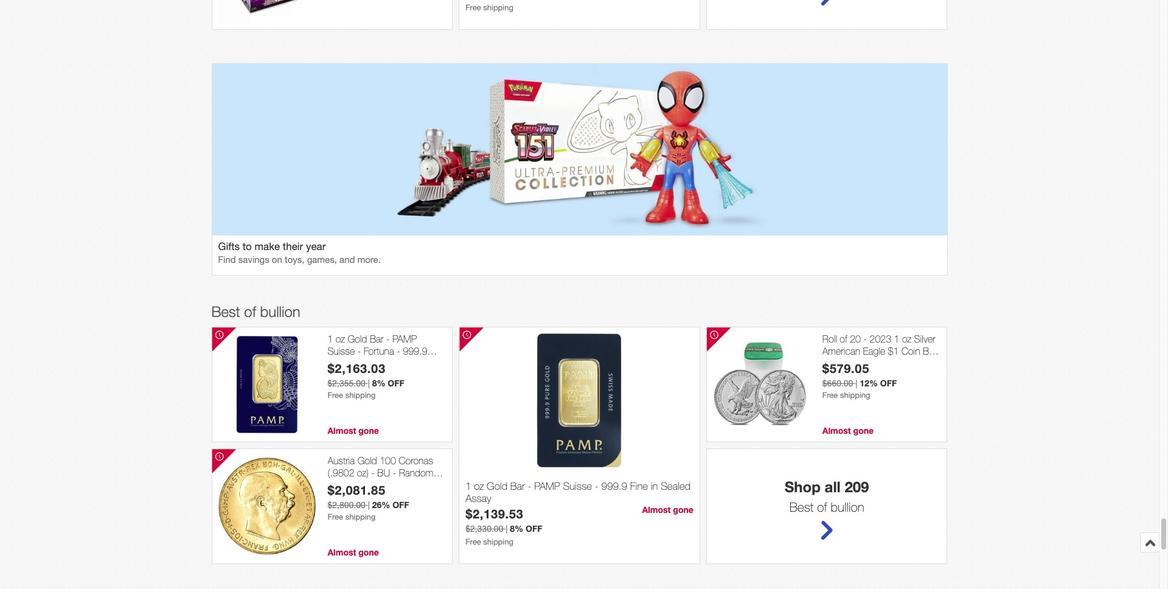 Task type: describe. For each thing, give the bounding box(es) containing it.
$1
[[888, 345, 899, 356]]

their
[[283, 241, 303, 253]]

free for $2,081.85
[[328, 512, 343, 521]]

free for $2,163.03
[[328, 391, 343, 400]]

silver
[[914, 334, 936, 345]]

almost for $2,139.53
[[642, 505, 671, 515]]

and
[[340, 255, 355, 265]]

1 for sealed
[[328, 334, 333, 345]]

year
[[306, 241, 326, 253]]

gone for $2,139.53
[[673, 505, 694, 515]]

8% inside $2,163.03 $2,355.00 | 8% off free shipping
[[372, 378, 386, 388]]

$2,139.53
[[466, 506, 524, 521]]

sealed inside 1 oz gold bar - pamp suisse - fortuna - 999.9 fine in sealed assay
[[357, 357, 385, 368]]

shipping for $2,163.03
[[345, 391, 376, 400]]

oz)
[[357, 467, 369, 478]]

oz for $2,139.53
[[474, 480, 484, 492]]

of inside shop all 209 best of bullion
[[817, 500, 827, 515]]

$579.05 $660.00 | 12% off free shipping
[[823, 361, 897, 400]]

best of bullion
[[211, 303, 300, 320]]

to
[[243, 241, 252, 253]]

| for $579.05
[[856, 378, 858, 388]]

off for $579.05
[[881, 378, 897, 388]]

bu inside roll of 20 - 2023 1 oz silver american eagle $1 coin bu (lot, tube of 20)
[[923, 345, 936, 356]]

make
[[255, 241, 280, 253]]

more.
[[358, 255, 381, 265]]

1 oz gold bar - pamp suisse - fortuna - 999.9 fine in sealed assay link
[[328, 334, 446, 368]]

20)
[[876, 357, 889, 368]]

austria gold 100 coronas (.9802 oz) - bu - random date link
[[328, 455, 446, 490]]

of down the savings
[[244, 303, 256, 320]]

off inside "1 oz gold bar - pamp suisse - 999.9 fine in sealed assay $2,139.53 $2,330.00 | 8% off free shipping"
[[526, 523, 543, 534]]

gold inside austria gold 100 coronas (.9802 oz) - bu - random date
[[358, 455, 377, 466]]

pamp for sealed
[[393, 334, 417, 345]]

almost for $2,081.85
[[328, 547, 356, 558]]

shipping for $2,081.85
[[345, 512, 376, 521]]

in inside "1 oz gold bar - pamp suisse - 999.9 fine in sealed assay $2,139.53 $2,330.00 | 8% off free shipping"
[[651, 480, 658, 492]]

find
[[218, 255, 236, 265]]

fortuna
[[364, 345, 394, 356]]

tube
[[843, 357, 863, 368]]

fine inside "1 oz gold bar - pamp suisse - 999.9 fine in sealed assay $2,139.53 $2,330.00 | 8% off free shipping"
[[630, 480, 648, 492]]

of down eagle
[[865, 357, 873, 368]]

random
[[399, 467, 434, 478]]

almost gone for $2,139.53
[[642, 505, 694, 515]]

$2,330.00
[[466, 524, 504, 534]]

gone for $2,163.03
[[359, 426, 379, 436]]

1 inside roll of 20 - 2023 1 oz silver american eagle $1 coin bu (lot, tube of 20)
[[894, 334, 900, 345]]

austria gold 100 coronas (.9802 oz) - bu - random date
[[328, 455, 434, 490]]

free shipping
[[466, 3, 514, 12]]

999.9 inside "1 oz gold bar - pamp suisse - 999.9 fine in sealed assay $2,139.53 $2,330.00 | 8% off free shipping"
[[602, 480, 628, 492]]

(lot,
[[823, 357, 840, 368]]

games,
[[307, 255, 337, 265]]

shop all 209 best of bullion
[[785, 479, 869, 515]]

assay inside 1 oz gold bar - pamp suisse - fortuna - 999.9 fine in sealed assay
[[387, 357, 412, 368]]

gone for $2,081.85
[[359, 547, 379, 558]]

999.9 inside 1 oz gold bar - pamp suisse - fortuna - 999.9 fine in sealed assay
[[403, 345, 427, 356]]

of up "american"
[[840, 334, 848, 345]]

gifts to make their year find savings on toys, games, and more.
[[218, 241, 381, 265]]

209
[[845, 479, 869, 496]]

in inside 1 oz gold bar - pamp suisse - fortuna - 999.9 fine in sealed assay
[[347, 357, 354, 368]]

off for $2,163.03
[[388, 378, 405, 388]]

almost gone for $2,081.85
[[328, 547, 379, 558]]

almost gone for $579.05
[[823, 426, 874, 436]]

on
[[272, 255, 282, 265]]

roll of 20 - 2023 1 oz silver american eagle $1 coin bu (lot, tube of 20)
[[823, 334, 936, 368]]

bu inside austria gold 100 coronas (.9802 oz) - bu - random date
[[378, 467, 390, 478]]

| for $2,163.03
[[368, 378, 370, 388]]

$2,163.03 $2,355.00 | 8% off free shipping
[[328, 361, 405, 400]]

| inside "1 oz gold bar - pamp suisse - 999.9 fine in sealed assay $2,139.53 $2,330.00 | 8% off free shipping"
[[506, 524, 508, 534]]

(.9802
[[328, 467, 354, 478]]

- inside roll of 20 - 2023 1 oz silver american eagle $1 coin bu (lot, tube of 20)
[[864, 334, 867, 345]]

eagle
[[863, 345, 886, 356]]

shipping inside "1 oz gold bar - pamp suisse - 999.9 fine in sealed assay $2,139.53 $2,330.00 | 8% off free shipping"
[[483, 537, 514, 547]]

date
[[328, 479, 347, 490]]



Task type: locate. For each thing, give the bounding box(es) containing it.
pamp
[[393, 334, 417, 345], [534, 480, 560, 492]]

roll of 20 - 2023 1 oz silver american eagle $1 coin bu (lot, tube of 20) link
[[823, 334, 941, 368]]

1 vertical spatial bu
[[378, 467, 390, 478]]

best down find on the left
[[211, 303, 240, 320]]

off
[[388, 378, 405, 388], [881, 378, 897, 388], [393, 500, 409, 510], [526, 523, 543, 534]]

8% inside "1 oz gold bar - pamp suisse - 999.9 fine in sealed assay $2,139.53 $2,330.00 | 8% off free shipping"
[[510, 523, 523, 534]]

oz up coin in the right bottom of the page
[[902, 334, 912, 345]]

bullion inside shop all 209 best of bullion
[[831, 500, 865, 515]]

pamp inside "1 oz gold bar - pamp suisse - 999.9 fine in sealed assay $2,139.53 $2,330.00 | 8% off free shipping"
[[534, 480, 560, 492]]

1 horizontal spatial bullion
[[831, 500, 865, 515]]

1
[[328, 334, 333, 345], [894, 334, 900, 345], [466, 480, 471, 492]]

1 horizontal spatial in
[[651, 480, 658, 492]]

8%
[[372, 378, 386, 388], [510, 523, 523, 534]]

999.9
[[403, 345, 427, 356], [602, 480, 628, 492]]

bu down the 100
[[378, 467, 390, 478]]

0 horizontal spatial oz
[[336, 334, 345, 345]]

1 up $1
[[894, 334, 900, 345]]

of down all
[[817, 500, 827, 515]]

suisse inside "1 oz gold bar - pamp suisse - 999.9 fine in sealed assay $2,139.53 $2,330.00 | 8% off free shipping"
[[563, 480, 592, 492]]

1 vertical spatial gold
[[358, 455, 377, 466]]

almost for $579.05
[[823, 426, 851, 436]]

suisse
[[328, 345, 355, 356], [563, 480, 592, 492]]

1 vertical spatial suisse
[[563, 480, 592, 492]]

best inside shop all 209 best of bullion
[[790, 500, 814, 515]]

| down the "$2,139.53"
[[506, 524, 508, 534]]

0 vertical spatial bar
[[370, 334, 384, 345]]

gold for $2,139.53
[[487, 480, 508, 492]]

26%
[[372, 500, 390, 510]]

oz for sealed
[[336, 334, 345, 345]]

1 horizontal spatial pamp
[[534, 480, 560, 492]]

0 vertical spatial gold
[[348, 334, 367, 345]]

| for $2,081.85
[[368, 500, 370, 510]]

assay up the "$2,139.53"
[[466, 492, 492, 505]]

almost for $2,163.03
[[328, 426, 356, 436]]

2 vertical spatial gold
[[487, 480, 508, 492]]

bar for $2,139.53
[[511, 480, 525, 492]]

1 horizontal spatial 1
[[466, 480, 471, 492]]

0 horizontal spatial best
[[211, 303, 240, 320]]

bu down silver
[[923, 345, 936, 356]]

bullion down on
[[260, 303, 300, 320]]

1 up the "$2,139.53"
[[466, 480, 471, 492]]

1 vertical spatial best
[[790, 500, 814, 515]]

| inside $2,163.03 $2,355.00 | 8% off free shipping
[[368, 378, 370, 388]]

| inside $579.05 $660.00 | 12% off free shipping
[[856, 378, 858, 388]]

assay down 'fortuna'
[[387, 357, 412, 368]]

bu
[[923, 345, 936, 356], [378, 467, 390, 478]]

-
[[386, 334, 390, 345], [864, 334, 867, 345], [358, 345, 361, 356], [397, 345, 400, 356], [371, 467, 375, 478], [393, 467, 396, 478], [528, 480, 532, 492], [595, 480, 599, 492]]

off down 1 oz gold bar - pamp suisse - fortuna - 999.9 fine in sealed assay link
[[388, 378, 405, 388]]

free inside $579.05 $660.00 | 12% off free shipping
[[823, 391, 838, 400]]

almost gone for $2,163.03
[[328, 426, 379, 436]]

shipping inside $579.05 $660.00 | 12% off free shipping
[[840, 391, 871, 400]]

sealed
[[357, 357, 385, 368], [661, 480, 691, 492]]

in
[[347, 357, 354, 368], [651, 480, 658, 492]]

gold up the oz)
[[358, 455, 377, 466]]

1 horizontal spatial bu
[[923, 345, 936, 356]]

off right 26%
[[393, 500, 409, 510]]

2 horizontal spatial 1
[[894, 334, 900, 345]]

1 vertical spatial 999.9
[[602, 480, 628, 492]]

gold
[[348, 334, 367, 345], [358, 455, 377, 466], [487, 480, 508, 492]]

1 vertical spatial sealed
[[661, 480, 691, 492]]

of
[[244, 303, 256, 320], [840, 334, 848, 345], [865, 357, 873, 368], [817, 500, 827, 515]]

1 horizontal spatial 999.9
[[602, 480, 628, 492]]

shipping
[[483, 3, 514, 12], [345, 391, 376, 400], [840, 391, 871, 400], [345, 512, 376, 521], [483, 537, 514, 547]]

$579.05
[[823, 361, 870, 375]]

free inside $2,081.85 $2,800.00 | 26% off free shipping
[[328, 512, 343, 521]]

$2,355.00
[[328, 378, 366, 388]]

1 oz gold bar - pamp suisse - 999.9 fine in sealed assay link
[[466, 480, 694, 506]]

2 horizontal spatial oz
[[902, 334, 912, 345]]

0 horizontal spatial sealed
[[357, 357, 385, 368]]

0 horizontal spatial bu
[[378, 467, 390, 478]]

bar inside "1 oz gold bar - pamp suisse - 999.9 fine in sealed assay $2,139.53 $2,330.00 | 8% off free shipping"
[[511, 480, 525, 492]]

1 horizontal spatial suisse
[[563, 480, 592, 492]]

0 vertical spatial bullion
[[260, 303, 300, 320]]

0 horizontal spatial pamp
[[393, 334, 417, 345]]

1 horizontal spatial oz
[[474, 480, 484, 492]]

$2,081.85 $2,800.00 | 26% off free shipping
[[328, 482, 409, 521]]

free inside $2,163.03 $2,355.00 | 8% off free shipping
[[328, 391, 343, 400]]

1 oz gold bar - pamp suisse - 999.9 fine in sealed assay $2,139.53 $2,330.00 | 8% off free shipping
[[466, 480, 691, 547]]

| inside $2,081.85 $2,800.00 | 26% off free shipping
[[368, 500, 370, 510]]

1 horizontal spatial sealed
[[661, 480, 691, 492]]

1 oz gold bar - pamp suisse - fortuna - 999.9 fine in sealed assay
[[328, 334, 427, 368]]

0 horizontal spatial bullion
[[260, 303, 300, 320]]

free
[[466, 3, 481, 12], [328, 391, 343, 400], [823, 391, 838, 400], [328, 512, 343, 521], [466, 537, 481, 547]]

oz inside "1 oz gold bar - pamp suisse - 999.9 fine in sealed assay $2,139.53 $2,330.00 | 8% off free shipping"
[[474, 480, 484, 492]]

$2,163.03
[[328, 361, 386, 375]]

8% down the "$2,139.53"
[[510, 523, 523, 534]]

gifts
[[218, 241, 240, 253]]

1 horizontal spatial bar
[[511, 480, 525, 492]]

2023
[[870, 334, 892, 345]]

gone
[[359, 426, 379, 436], [854, 426, 874, 436], [673, 505, 694, 515], [359, 547, 379, 558]]

0 vertical spatial 999.9
[[403, 345, 427, 356]]

bullion
[[260, 303, 300, 320], [831, 500, 865, 515]]

8% down $2,163.03
[[372, 378, 386, 388]]

assay inside "1 oz gold bar - pamp suisse - 999.9 fine in sealed assay $2,139.53 $2,330.00 | 8% off free shipping"
[[466, 492, 492, 505]]

suisse for $2,139.53
[[563, 480, 592, 492]]

| down $2,163.03
[[368, 378, 370, 388]]

1 vertical spatial assay
[[466, 492, 492, 505]]

1 vertical spatial bullion
[[831, 500, 865, 515]]

bar inside 1 oz gold bar - pamp suisse - fortuna - 999.9 fine in sealed assay
[[370, 334, 384, 345]]

0 horizontal spatial 999.9
[[403, 345, 427, 356]]

0 horizontal spatial in
[[347, 357, 354, 368]]

almost gone
[[328, 426, 379, 436], [823, 426, 874, 436], [642, 505, 694, 515], [328, 547, 379, 558]]

1 horizontal spatial assay
[[466, 492, 492, 505]]

1 up $2,163.03
[[328, 334, 333, 345]]

bar up 'fortuna'
[[370, 334, 384, 345]]

0 horizontal spatial assay
[[387, 357, 412, 368]]

$660.00
[[823, 378, 854, 388]]

bar
[[370, 334, 384, 345], [511, 480, 525, 492]]

0 vertical spatial assay
[[387, 357, 412, 368]]

gone for $579.05
[[854, 426, 874, 436]]

$2,800.00
[[328, 500, 366, 510]]

1 horizontal spatial 8%
[[510, 523, 523, 534]]

best
[[211, 303, 240, 320], [790, 500, 814, 515]]

oz inside roll of 20 - 2023 1 oz silver american eagle $1 coin bu (lot, tube of 20)
[[902, 334, 912, 345]]

almost
[[328, 426, 356, 436], [823, 426, 851, 436], [642, 505, 671, 515], [328, 547, 356, 558]]

shipping for $579.05
[[840, 391, 871, 400]]

$2,081.85
[[328, 482, 386, 497]]

bar up the "$2,139.53"
[[511, 480, 525, 492]]

best down shop
[[790, 500, 814, 515]]

0 horizontal spatial 8%
[[372, 378, 386, 388]]

savings
[[238, 255, 269, 265]]

off inside $2,081.85 $2,800.00 | 26% off free shipping
[[393, 500, 409, 510]]

0 horizontal spatial fine
[[328, 357, 344, 368]]

1 horizontal spatial fine
[[630, 480, 648, 492]]

fine
[[328, 357, 344, 368], [630, 480, 648, 492]]

0 vertical spatial bu
[[923, 345, 936, 356]]

1 vertical spatial fine
[[630, 480, 648, 492]]

0 horizontal spatial suisse
[[328, 345, 355, 356]]

0 horizontal spatial bar
[[370, 334, 384, 345]]

coin
[[902, 345, 921, 356]]

suisse for sealed
[[328, 345, 355, 356]]

oz inside 1 oz gold bar - pamp suisse - fortuna - 999.9 fine in sealed assay
[[336, 334, 345, 345]]

1 inside 1 oz gold bar - pamp suisse - fortuna - 999.9 fine in sealed assay
[[328, 334, 333, 345]]

1 vertical spatial bar
[[511, 480, 525, 492]]

0 vertical spatial best
[[211, 303, 240, 320]]

|
[[368, 378, 370, 388], [856, 378, 858, 388], [368, 500, 370, 510], [506, 524, 508, 534]]

| left 26%
[[368, 500, 370, 510]]

12%
[[860, 378, 878, 388]]

gold up 'fortuna'
[[348, 334, 367, 345]]

shipping inside $2,163.03 $2,355.00 | 8% off free shipping
[[345, 391, 376, 400]]

oz up the "$2,139.53"
[[474, 480, 484, 492]]

0 vertical spatial 8%
[[372, 378, 386, 388]]

shop
[[785, 479, 821, 496]]

gold inside 1 oz gold bar - pamp suisse - fortuna - 999.9 fine in sealed assay
[[348, 334, 367, 345]]

1 vertical spatial 8%
[[510, 523, 523, 534]]

0 vertical spatial in
[[347, 357, 354, 368]]

shipping inside $2,081.85 $2,800.00 | 26% off free shipping
[[345, 512, 376, 521]]

gold up the "$2,139.53"
[[487, 480, 508, 492]]

austria
[[328, 455, 355, 466]]

off inside $2,163.03 $2,355.00 | 8% off free shipping
[[388, 378, 405, 388]]

pamp for $2,139.53
[[534, 480, 560, 492]]

off right "12%"
[[881, 378, 897, 388]]

all
[[825, 479, 841, 496]]

0 horizontal spatial 1
[[328, 334, 333, 345]]

bar for sealed
[[370, 334, 384, 345]]

1 vertical spatial in
[[651, 480, 658, 492]]

1 for $2,139.53
[[466, 480, 471, 492]]

off inside $579.05 $660.00 | 12% off free shipping
[[881, 378, 897, 388]]

free for $579.05
[[823, 391, 838, 400]]

coronas
[[399, 455, 433, 466]]

bullion down the 209 on the right bottom
[[831, 500, 865, 515]]

1 horizontal spatial best
[[790, 500, 814, 515]]

| left "12%"
[[856, 378, 858, 388]]

gold inside "1 oz gold bar - pamp suisse - 999.9 fine in sealed assay $2,139.53 $2,330.00 | 8% off free shipping"
[[487, 480, 508, 492]]

oz up $2,163.03
[[336, 334, 345, 345]]

oz
[[336, 334, 345, 345], [902, 334, 912, 345], [474, 480, 484, 492]]

1 vertical spatial pamp
[[534, 480, 560, 492]]

assay
[[387, 357, 412, 368], [466, 492, 492, 505]]

0 vertical spatial sealed
[[357, 357, 385, 368]]

suisse inside 1 oz gold bar - pamp suisse - fortuna - 999.9 fine in sealed assay
[[328, 345, 355, 356]]

sealed inside "1 oz gold bar - pamp suisse - 999.9 fine in sealed assay $2,139.53 $2,330.00 | 8% off free shipping"
[[661, 480, 691, 492]]

pamp inside 1 oz gold bar - pamp suisse - fortuna - 999.9 fine in sealed assay
[[393, 334, 417, 345]]

0 vertical spatial pamp
[[393, 334, 417, 345]]

roll
[[823, 334, 837, 345]]

0 vertical spatial suisse
[[328, 345, 355, 356]]

gold for sealed
[[348, 334, 367, 345]]

20
[[850, 334, 861, 345]]

1 inside "1 oz gold bar - pamp suisse - 999.9 fine in sealed assay $2,139.53 $2,330.00 | 8% off free shipping"
[[466, 480, 471, 492]]

off for $2,081.85
[[393, 500, 409, 510]]

off right $2,330.00
[[526, 523, 543, 534]]

0 vertical spatial fine
[[328, 357, 344, 368]]

toys,
[[285, 255, 305, 265]]

american
[[823, 345, 861, 356]]

fine inside 1 oz gold bar - pamp suisse - fortuna - 999.9 fine in sealed assay
[[328, 357, 344, 368]]

free inside "1 oz gold bar - pamp suisse - 999.9 fine in sealed assay $2,139.53 $2,330.00 | 8% off free shipping"
[[466, 537, 481, 547]]

100
[[380, 455, 396, 466]]



Task type: vqa. For each thing, say whether or not it's contained in the screenshot.
Scooter
no



